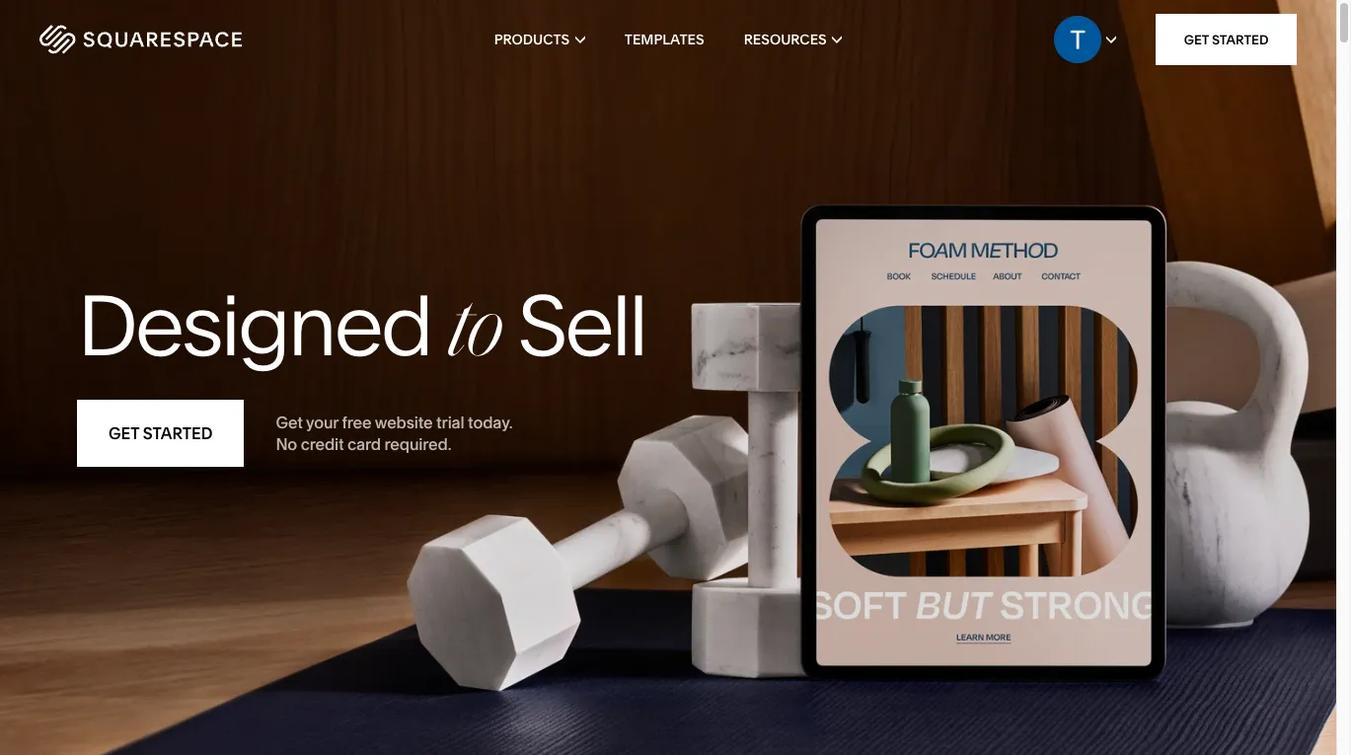 Task type: describe. For each thing, give the bounding box(es) containing it.
templates link
[[625, 0, 705, 79]]

website
[[375, 412, 433, 432]]

your
[[306, 412, 339, 432]]

designed
[[77, 274, 431, 377]]

squarespace logo link
[[39, 25, 291, 54]]

no
[[276, 435, 297, 454]]

products button
[[494, 0, 585, 79]]

credit
[[301, 435, 344, 454]]

get started for top the get started link
[[1184, 31, 1269, 47]]

squarespace logo image
[[39, 25, 242, 54]]

designed to sell
[[77, 274, 646, 377]]

0 vertical spatial get started link
[[1156, 14, 1297, 65]]

started for the bottom the get started link
[[143, 424, 213, 443]]

today.
[[468, 412, 513, 432]]

1 vertical spatial get started link
[[77, 400, 244, 467]]

get inside get your free website trial today. no credit card required.
[[276, 412, 303, 432]]

to
[[448, 293, 501, 376]]



Task type: vqa. For each thing, say whether or not it's contained in the screenshot.
the top Started
yes



Task type: locate. For each thing, give the bounding box(es) containing it.
resources button
[[744, 0, 842, 79]]

templates
[[625, 31, 705, 48]]

resources
[[744, 31, 827, 48]]

0 vertical spatial get started
[[1184, 31, 1269, 47]]

get started
[[1184, 31, 1269, 47], [109, 424, 213, 443]]

get started for the bottom the get started link
[[109, 424, 213, 443]]

get
[[1184, 31, 1209, 47], [276, 412, 303, 432], [109, 424, 139, 443]]

1 horizontal spatial get
[[276, 412, 303, 432]]

0 horizontal spatial get started
[[109, 424, 213, 443]]

1 horizontal spatial started
[[1212, 31, 1269, 47]]

sell
[[518, 274, 646, 377]]

required.
[[385, 435, 451, 454]]

free
[[342, 412, 372, 432]]

0 horizontal spatial started
[[143, 424, 213, 443]]

started for top the get started link
[[1212, 31, 1269, 47]]

1 horizontal spatial get started
[[1184, 31, 1269, 47]]

2 horizontal spatial get
[[1184, 31, 1209, 47]]

trial
[[436, 412, 464, 432]]

1 horizontal spatial get started link
[[1156, 14, 1297, 65]]

1 vertical spatial started
[[143, 424, 213, 443]]

get for the bottom the get started link
[[109, 424, 139, 443]]

card
[[348, 435, 381, 454]]

0 horizontal spatial get
[[109, 424, 139, 443]]

get for top the get started link
[[1184, 31, 1209, 47]]

0 vertical spatial started
[[1212, 31, 1269, 47]]

products
[[494, 31, 570, 48]]

get started link
[[1156, 14, 1297, 65], [77, 400, 244, 467]]

started
[[1212, 31, 1269, 47], [143, 424, 213, 443]]

1 vertical spatial get started
[[109, 424, 213, 443]]

0 horizontal spatial get started link
[[77, 400, 244, 467]]

get your free website trial today. no credit card required.
[[276, 412, 513, 454]]



